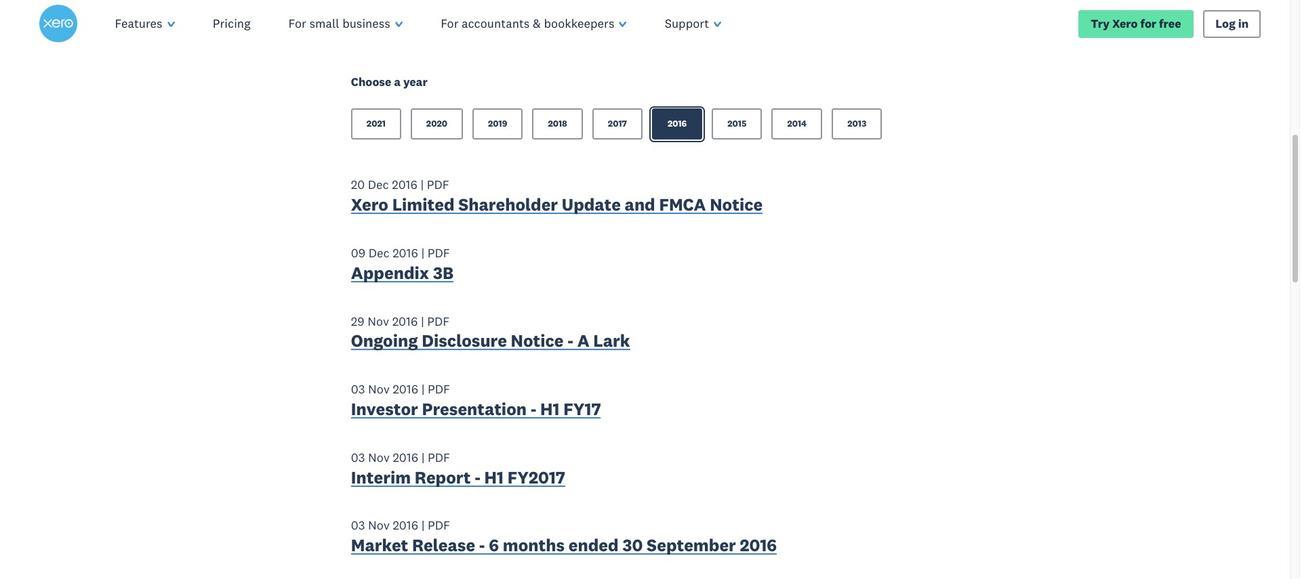 Task type: vqa. For each thing, say whether or not it's contained in the screenshot.
months -
yes



Task type: locate. For each thing, give the bounding box(es) containing it.
notice inside the "29 nov 2016 | pdf ongoing disclosure notice - a lark"
[[511, 330, 564, 352]]

- left the 6
[[479, 535, 485, 557]]

free
[[1159, 16, 1181, 31]]

2016 for interim report - h1 fy2017
[[393, 450, 418, 466]]

0 vertical spatial h1
[[540, 399, 560, 420]]

2016
[[668, 118, 687, 130], [392, 177, 417, 193], [393, 245, 418, 261], [392, 314, 418, 329], [393, 382, 418, 397], [393, 450, 418, 466], [393, 518, 418, 534], [740, 535, 777, 557]]

2016 up the market on the left
[[393, 518, 418, 534]]

dec right 09
[[369, 245, 390, 261]]

pdf up disclosure
[[427, 314, 450, 329]]

1 horizontal spatial xero
[[1112, 16, 1138, 31]]

report
[[415, 467, 471, 488]]

ongoing
[[351, 330, 418, 352]]

dec
[[368, 177, 389, 193], [369, 245, 390, 261]]

xero
[[1112, 16, 1138, 31], [351, 194, 388, 216]]

ongoing disclosure notice - a lark link
[[351, 330, 630, 355]]

pdf up presentation
[[428, 382, 450, 397]]

nov up the market on the left
[[368, 518, 390, 534]]

1 vertical spatial 03
[[351, 450, 365, 466]]

0 horizontal spatial h1
[[484, 467, 504, 488]]

for left "accountants"
[[441, 16, 459, 31]]

h1 left fy2017 at the left of the page
[[484, 467, 504, 488]]

| up release
[[421, 518, 425, 534]]

- inside "03 nov 2016 | pdf interim report - h1 fy2017"
[[475, 467, 480, 488]]

2016 right 2017
[[668, 118, 687, 130]]

small
[[309, 16, 339, 31]]

2019
[[488, 118, 507, 130]]

03 nov 2016 | pdf investor presentation - h1 fy17
[[351, 382, 601, 420]]

| inside 09 dec 2016 | pdf appendix 3b
[[421, 245, 425, 261]]

2016 up ongoing
[[392, 314, 418, 329]]

03
[[351, 382, 365, 397], [351, 450, 365, 466], [351, 518, 365, 534]]

- inside 03 nov 2016 | pdf market release - 6 months ended 30 september 2016
[[479, 535, 485, 557]]

2016 up interim
[[393, 450, 418, 466]]

2016 inside 09 dec 2016 | pdf appendix 3b
[[393, 245, 418, 261]]

investor presentation - h1 fy17 link
[[351, 399, 601, 423]]

disclosure
[[422, 330, 507, 352]]

- right report
[[475, 467, 480, 488]]

- left a
[[568, 330, 573, 352]]

a
[[394, 75, 401, 90]]

pdf inside 20 dec 2016 | pdf xero limited shareholder update and fmca notice
[[427, 177, 449, 193]]

1 03 from the top
[[351, 382, 365, 397]]

notice
[[710, 194, 763, 216], [511, 330, 564, 352]]

03 up interim
[[351, 450, 365, 466]]

6
[[489, 535, 499, 557]]

09
[[351, 245, 365, 261]]

| for release
[[421, 518, 425, 534]]

for
[[288, 16, 306, 31], [441, 16, 459, 31]]

2016 inside button
[[668, 118, 687, 130]]

pdf up limited
[[427, 177, 449, 193]]

2016 up investor
[[393, 382, 418, 397]]

and
[[625, 194, 655, 216]]

1 horizontal spatial h1
[[540, 399, 560, 420]]

pdf inside 03 nov 2016 | pdf investor presentation - h1 fy17
[[428, 382, 450, 397]]

1 vertical spatial h1
[[484, 467, 504, 488]]

2015 button
[[712, 109, 762, 140]]

for small business button
[[269, 0, 422, 47]]

2016 inside the "29 nov 2016 | pdf ongoing disclosure notice - a lark"
[[392, 314, 418, 329]]

| up report
[[421, 450, 425, 466]]

pdf for disclosure
[[427, 314, 450, 329]]

1 horizontal spatial notice
[[710, 194, 763, 216]]

pdf inside the "29 nov 2016 | pdf ongoing disclosure notice - a lark"
[[427, 314, 450, 329]]

0 vertical spatial 03
[[351, 382, 365, 397]]

h1
[[540, 399, 560, 420], [484, 467, 504, 488]]

for inside for small business dropdown button
[[288, 16, 306, 31]]

0 vertical spatial dec
[[368, 177, 389, 193]]

for left small
[[288, 16, 306, 31]]

pdf inside 03 nov 2016 | pdf market release - 6 months ended 30 september 2016
[[428, 518, 450, 534]]

support button
[[646, 0, 740, 47]]

nov right 29
[[368, 314, 389, 329]]

2 03 from the top
[[351, 450, 365, 466]]

1 vertical spatial xero
[[351, 194, 388, 216]]

|
[[421, 177, 424, 193], [421, 245, 425, 261], [421, 314, 424, 329], [421, 382, 425, 397], [421, 450, 425, 466], [421, 518, 425, 534]]

xero left for
[[1112, 16, 1138, 31]]

pdf
[[427, 177, 449, 193], [428, 245, 450, 261], [427, 314, 450, 329], [428, 382, 450, 397], [428, 450, 450, 466], [428, 518, 450, 534]]

choose a year
[[351, 75, 428, 90]]

2016 inside 03 nov 2016 | pdf investor presentation - h1 fy17
[[393, 382, 418, 397]]

03 for investor
[[351, 382, 365, 397]]

nov
[[368, 314, 389, 329], [368, 382, 390, 397], [368, 450, 390, 466], [368, 518, 390, 534]]

nov inside "03 nov 2016 | pdf interim report - h1 fy2017"
[[368, 450, 390, 466]]

h1 for fy17
[[540, 399, 560, 420]]

2017 button
[[592, 109, 642, 140]]

0 horizontal spatial notice
[[511, 330, 564, 352]]

2018 button
[[532, 109, 583, 140]]

investor
[[351, 399, 418, 420]]

| up presentation
[[421, 382, 425, 397]]

notice left a
[[511, 330, 564, 352]]

1 horizontal spatial for
[[441, 16, 459, 31]]

| for disclosure
[[421, 314, 424, 329]]

1 for from the left
[[288, 16, 306, 31]]

nov inside 03 nov 2016 | pdf investor presentation - h1 fy17
[[368, 382, 390, 397]]

| up disclosure
[[421, 314, 424, 329]]

- inside 03 nov 2016 | pdf investor presentation - h1 fy17
[[531, 399, 536, 420]]

pdf inside "03 nov 2016 | pdf interim report - h1 fy2017"
[[428, 450, 450, 466]]

03 up investor
[[351, 382, 365, 397]]

0 horizontal spatial xero
[[351, 194, 388, 216]]

2 for from the left
[[441, 16, 459, 31]]

for for for small business
[[288, 16, 306, 31]]

fy17
[[563, 399, 601, 420]]

dec for appendix
[[369, 245, 390, 261]]

pdf inside 09 dec 2016 | pdf appendix 3b
[[428, 245, 450, 261]]

03 inside "03 nov 2016 | pdf interim report - h1 fy2017"
[[351, 450, 365, 466]]

in
[[1238, 16, 1249, 31]]

2016 right september at the bottom of page
[[740, 535, 777, 557]]

xero down 20 at left
[[351, 194, 388, 216]]

pricing link
[[194, 0, 269, 47]]

presentation
[[422, 399, 527, 420]]

03 up the market on the left
[[351, 518, 365, 534]]

dec right 20 at left
[[368, 177, 389, 193]]

pdf up report
[[428, 450, 450, 466]]

year
[[403, 75, 428, 90]]

pdf for 3b
[[428, 245, 450, 261]]

h1 inside 03 nov 2016 | pdf investor presentation - h1 fy17
[[540, 399, 560, 420]]

nov for market
[[368, 518, 390, 534]]

try xero for free
[[1091, 16, 1181, 31]]

for inside for accountants & bookkeepers dropdown button
[[441, 16, 459, 31]]

1 vertical spatial notice
[[511, 330, 564, 352]]

29 nov 2016 | pdf ongoing disclosure notice - a lark
[[351, 314, 630, 352]]

dec inside 20 dec 2016 | pdf xero limited shareholder update and fmca notice
[[368, 177, 389, 193]]

1 vertical spatial dec
[[369, 245, 390, 261]]

nov inside 03 nov 2016 | pdf market release - 6 months ended 30 september 2016
[[368, 518, 390, 534]]

2016 inside "03 nov 2016 | pdf interim report - h1 fy2017"
[[393, 450, 418, 466]]

3 03 from the top
[[351, 518, 365, 534]]

nov for investor
[[368, 382, 390, 397]]

29
[[351, 314, 364, 329]]

nov for interim
[[368, 450, 390, 466]]

xero limited shareholder update and fmca notice link
[[351, 194, 763, 219]]

| inside the "29 nov 2016 | pdf ongoing disclosure notice - a lark"
[[421, 314, 424, 329]]

pdf up release
[[428, 518, 450, 534]]

03 inside 03 nov 2016 | pdf investor presentation - h1 fy17
[[351, 382, 365, 397]]

2 vertical spatial 03
[[351, 518, 365, 534]]

| inside "03 nov 2016 | pdf interim report - h1 fy2017"
[[421, 450, 425, 466]]

nov up interim
[[368, 450, 390, 466]]

09 dec 2016 | pdf appendix 3b
[[351, 245, 454, 284]]

2018
[[548, 118, 567, 130]]

log in
[[1216, 16, 1249, 31]]

- left the fy17
[[531, 399, 536, 420]]

| inside 03 nov 2016 | pdf investor presentation - h1 fy17
[[421, 382, 425, 397]]

2016 for investor presentation - h1 fy17
[[393, 382, 418, 397]]

0 vertical spatial notice
[[710, 194, 763, 216]]

notice right fmca
[[710, 194, 763, 216]]

- for fy17
[[531, 399, 536, 420]]

2016 up limited
[[392, 177, 417, 193]]

h1 left the fy17
[[540, 399, 560, 420]]

03 nov 2016 | pdf market release - 6 months ended 30 september 2016
[[351, 518, 777, 557]]

nov up investor
[[368, 382, 390, 397]]

| inside 03 nov 2016 | pdf market release - 6 months ended 30 september 2016
[[421, 518, 425, 534]]

h1 inside "03 nov 2016 | pdf interim report - h1 fy2017"
[[484, 467, 504, 488]]

2019 button
[[472, 109, 523, 140]]

03 inside 03 nov 2016 | pdf market release - 6 months ended 30 september 2016
[[351, 518, 365, 534]]

2016 up appendix 3b link
[[393, 245, 418, 261]]

| inside 20 dec 2016 | pdf xero limited shareholder update and fmca notice
[[421, 177, 424, 193]]

0 horizontal spatial for
[[288, 16, 306, 31]]

2016 for ongoing disclosure notice - a lark
[[392, 314, 418, 329]]

dec inside 09 dec 2016 | pdf appendix 3b
[[369, 245, 390, 261]]

nov inside the "29 nov 2016 | pdf ongoing disclosure notice - a lark"
[[368, 314, 389, 329]]

limited
[[392, 194, 455, 216]]

2016 inside 20 dec 2016 | pdf xero limited shareholder update and fmca notice
[[392, 177, 417, 193]]

| up appendix 3b link
[[421, 245, 425, 261]]

log in link
[[1203, 10, 1261, 38]]

-
[[568, 330, 573, 352], [531, 399, 536, 420], [475, 467, 480, 488], [479, 535, 485, 557]]

pdf up the 3b
[[428, 245, 450, 261]]

fmca
[[659, 194, 706, 216]]

| up limited
[[421, 177, 424, 193]]

2013
[[847, 118, 866, 130]]



Task type: describe. For each thing, give the bounding box(es) containing it.
2016 for market release - 6 months ended 30 september 2016
[[393, 518, 418, 534]]

h1 for fy2017
[[484, 467, 504, 488]]

pdf for release
[[428, 518, 450, 534]]

2016 button
[[652, 109, 702, 140]]

log
[[1216, 16, 1236, 31]]

| for presentation
[[421, 382, 425, 397]]

ended
[[569, 535, 619, 557]]

| for 3b
[[421, 245, 425, 261]]

| for limited
[[421, 177, 424, 193]]

03 for market
[[351, 518, 365, 534]]

- for months
[[479, 535, 485, 557]]

- for fy2017
[[475, 467, 480, 488]]

2016 for appendix 3b
[[393, 245, 418, 261]]

business
[[342, 16, 390, 31]]

try
[[1091, 16, 1110, 31]]

2014
[[787, 118, 807, 130]]

pdf for presentation
[[428, 382, 450, 397]]

for accountants & bookkeepers
[[441, 16, 614, 31]]

for small business
[[288, 16, 390, 31]]

for
[[1140, 16, 1156, 31]]

dec for xero
[[368, 177, 389, 193]]

03 for interim
[[351, 450, 365, 466]]

choose
[[351, 75, 391, 90]]

30
[[622, 535, 643, 557]]

appendix 3b link
[[351, 262, 454, 287]]

0 vertical spatial xero
[[1112, 16, 1138, 31]]

2016 for xero limited shareholder update and fmca notice
[[392, 177, 417, 193]]

a
[[577, 330, 589, 352]]

pdf for limited
[[427, 177, 449, 193]]

03 nov 2016 | pdf interim report - h1 fy2017
[[351, 450, 565, 488]]

pdf for report
[[428, 450, 450, 466]]

shareholder
[[458, 194, 558, 216]]

3b
[[433, 262, 454, 284]]

months
[[503, 535, 565, 557]]

for accountants & bookkeepers button
[[422, 0, 646, 47]]

- inside the "29 nov 2016 | pdf ongoing disclosure notice - a lark"
[[568, 330, 573, 352]]

september
[[647, 535, 736, 557]]

interim report - h1 fy2017 link
[[351, 467, 565, 492]]

2014 button
[[772, 109, 822, 140]]

2017
[[608, 118, 627, 130]]

for for for accountants & bookkeepers
[[441, 16, 459, 31]]

xero homepage image
[[39, 5, 77, 43]]

support
[[665, 16, 709, 31]]

features
[[115, 16, 162, 31]]

fy2017
[[507, 467, 565, 488]]

xero inside 20 dec 2016 | pdf xero limited shareholder update and fmca notice
[[351, 194, 388, 216]]

features button
[[96, 0, 194, 47]]

20
[[351, 177, 365, 193]]

nov for ongoing
[[368, 314, 389, 329]]

bookkeepers
[[544, 16, 614, 31]]

market release - 6 months ended 30 september 2016 link
[[351, 535, 777, 560]]

2013 button
[[832, 109, 882, 140]]

20 dec 2016 | pdf xero limited shareholder update and fmca notice
[[351, 177, 763, 216]]

2015
[[727, 118, 747, 130]]

2020
[[426, 118, 447, 130]]

2021 button
[[351, 109, 401, 140]]

market
[[351, 535, 408, 557]]

&
[[533, 16, 541, 31]]

lark
[[593, 330, 630, 352]]

release
[[412, 535, 475, 557]]

2021
[[367, 118, 386, 130]]

| for report
[[421, 450, 425, 466]]

pricing
[[213, 16, 251, 31]]

2020 button
[[411, 109, 463, 140]]

appendix
[[351, 262, 429, 284]]

update
[[562, 194, 621, 216]]

notice inside 20 dec 2016 | pdf xero limited shareholder update and fmca notice
[[710, 194, 763, 216]]

try xero for free link
[[1078, 10, 1194, 38]]

interim
[[351, 467, 411, 488]]

accountants
[[462, 16, 530, 31]]



